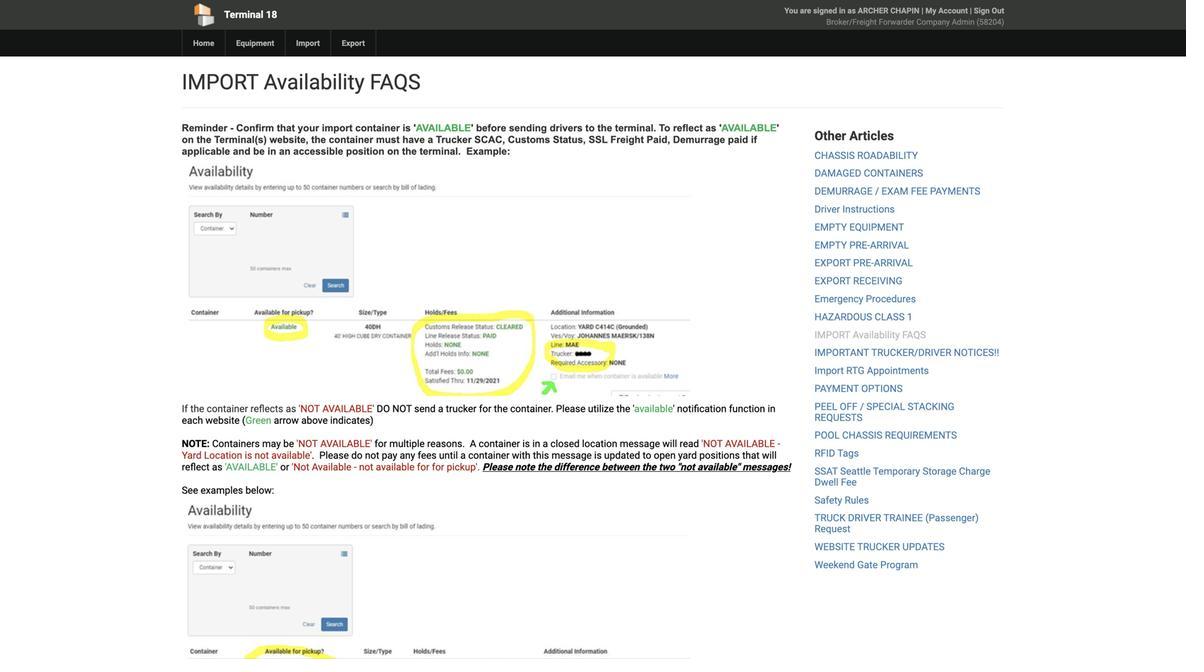 Task type: vqa. For each thing, say whether or not it's contained in the screenshot.
to to the top
yes



Task type: describe. For each thing, give the bounding box(es) containing it.
do
[[352, 450, 363, 461]]

weekend
[[815, 559, 855, 571]]

' notification function in each website (
[[182, 403, 776, 426]]

requirements
[[885, 430, 958, 441]]

above
[[302, 415, 328, 426]]

' right utilize
[[633, 403, 635, 415]]

1 horizontal spatial -
[[354, 461, 357, 473]]

class
[[875, 311, 905, 323]]

drivers
[[550, 123, 583, 134]]

you
[[785, 6, 799, 15]]

to for open
[[643, 450, 652, 461]]

0 horizontal spatial on
[[182, 134, 194, 145]]

the down reminder
[[197, 134, 212, 145]]

or
[[280, 461, 289, 473]]

chassis roadability link
[[815, 150, 919, 161]]

'not available - yard location is not available'
[[182, 438, 781, 461]]

equipment link
[[225, 30, 285, 57]]

a inside ' on the terminal(s) website, the container must have a trucker scac, customs status, ssl freight paid, demurrage paid if applicable and be in an accessible position on the terminal.  example:
[[428, 134, 433, 145]]

is up "have"
[[403, 123, 411, 134]]

below:
[[246, 485, 274, 496]]

1 | from the left
[[922, 6, 924, 15]]

terminal(s)
[[214, 134, 267, 145]]

2 | from the left
[[971, 6, 973, 15]]

0 horizontal spatial availability
[[264, 70, 365, 95]]

demurrage / exam fee payments link
[[815, 186, 981, 197]]

other
[[815, 129, 847, 143]]

note
[[515, 461, 535, 473]]

ssl
[[589, 134, 608, 145]]

1 vertical spatial pre-
[[854, 257, 874, 269]]

trainee
[[884, 512, 924, 524]]

a inside .  please do not pay any fees until a container with this message is updated to open yard positions that will reflect as
[[461, 450, 466, 461]]

container inside .  please do not pay any fees until a container with this message is updated to open yard positions that will reflect as
[[469, 450, 510, 461]]

if the container reflects as 'not available ' do not send a trucker for the container. please utilize the ' available
[[182, 403, 673, 415]]

storage
[[923, 466, 957, 477]]

in right with
[[533, 438, 541, 450]]

send
[[415, 403, 436, 415]]

please inside .  please do not pay any fees until a container with this message is updated to open yard positions that will reflect as
[[320, 450, 349, 461]]

signed
[[814, 6, 838, 15]]

the right note
[[538, 461, 552, 473]]

status,
[[553, 134, 586, 145]]

any
[[400, 450, 416, 461]]

home link
[[182, 30, 225, 57]]

1 vertical spatial arrival
[[874, 257, 914, 269]]

as inside .  please do not pay any fees until a container with this message is updated to open yard positions that will reflect as
[[212, 461, 223, 473]]

home
[[193, 39, 214, 48]]

driver
[[849, 512, 882, 524]]

available up 'if'
[[722, 123, 777, 134]]

payment
[[815, 383, 859, 395]]

"not
[[678, 461, 695, 473]]

peel off / special stacking requests link
[[815, 401, 955, 423]]

0 horizontal spatial faqs
[[370, 70, 421, 95]]

notices!!
[[955, 347, 1000, 359]]

must
[[376, 134, 400, 145]]

location
[[204, 450, 242, 461]]

messages!
[[743, 461, 791, 473]]

import inside other articles chassis roadability damaged containers demurrage / exam fee payments driver instructions empty equipment empty pre-arrival export pre-arrival export receiving emergency procedures hazardous class 1 import availability faqs important trucker/driver notices!! import rtg appointments payment options peel off / special stacking requests pool chassis requirements rfid tags ssat seattle temporary storage charge dwell fee safety rules truck driver trainee (passenger) request website trucker updates weekend gate program
[[815, 365, 844, 377]]

appointments
[[868, 365, 930, 377]]

positions
[[700, 450, 740, 461]]

0 horizontal spatial import
[[296, 39, 320, 48]]

archer
[[858, 6, 889, 15]]

0 horizontal spatial /
[[861, 401, 865, 412]]

1 vertical spatial chassis
[[843, 430, 883, 441]]

request
[[815, 523, 851, 535]]

2 export from the top
[[815, 275, 851, 287]]

paid,
[[647, 134, 671, 145]]

the up 'not available' for multiple reasons.  a container is in a closed location message will read
[[494, 403, 508, 415]]

peel
[[815, 401, 838, 412]]

empty pre-arrival link
[[815, 239, 910, 251]]

export
[[342, 39, 365, 48]]

open
[[654, 450, 676, 461]]

trucker
[[446, 403, 477, 415]]

seattle
[[841, 466, 871, 477]]

fee
[[841, 476, 857, 488]]

1 vertical spatial be
[[283, 438, 294, 450]]

1
[[908, 311, 913, 323]]

is left this
[[523, 438, 530, 450]]

gate
[[858, 559, 878, 571]]

payments
[[931, 186, 981, 197]]

0 horizontal spatial that
[[277, 123, 295, 134]]

chapin
[[891, 6, 920, 15]]

0 horizontal spatial will
[[663, 438, 678, 450]]

0 vertical spatial pre-
[[850, 239, 871, 251]]

1 vertical spatial available
[[376, 461, 415, 473]]

import inside other articles chassis roadability damaged containers demurrage / exam fee payments driver instructions empty equipment empty pre-arrival export pre-arrival export receiving emergency procedures hazardous class 1 import availability faqs important trucker/driver notices!! import rtg appointments payment options peel off / special stacking requests pool chassis requirements rfid tags ssat seattle temporary storage charge dwell fee safety rules truck driver trainee (passenger) request website trucker updates weekend gate program
[[815, 329, 851, 341]]

this
[[533, 450, 549, 461]]

in inside ' notification function in each website (
[[768, 403, 776, 415]]

in inside you are signed in as archer chapin | my account | sign out broker/freight forwarder company admin (58204)
[[840, 6, 846, 15]]

available up trucker on the left top
[[416, 123, 471, 134]]

available inside 'not available - yard location is not available'
[[726, 438, 776, 450]]

as inside you are signed in as archer chapin | my account | sign out broker/freight forwarder company admin (58204)
[[848, 6, 856, 15]]

may
[[262, 438, 281, 450]]

sending
[[509, 123, 547, 134]]

' on the terminal(s) website, the container must have a trucker scac, customs status, ssl freight paid, demurrage paid if applicable and be in an accessible position on the terminal.  example:
[[182, 123, 780, 157]]

'not for 'not available - yard location is not available'
[[702, 438, 723, 450]]

0 vertical spatial chassis
[[815, 150, 855, 161]]

special
[[867, 401, 906, 412]]

scac,
[[475, 134, 505, 145]]

equipment
[[236, 39, 274, 48]]

notification
[[678, 403, 727, 415]]

as up the demurrage
[[706, 123, 717, 134]]

' left do at left bottom
[[373, 403, 374, 415]]

is inside 'not available - yard location is not available'
[[245, 450, 252, 461]]

rtg
[[847, 365, 865, 377]]

will inside .  please do not pay any fees until a container with this message is updated to open yard positions that will reflect as
[[763, 450, 777, 461]]

message for this
[[552, 450, 592, 461]]

safety
[[815, 494, 843, 506]]

0 horizontal spatial import
[[182, 70, 259, 95]]

rfid
[[815, 448, 836, 459]]

tags
[[838, 448, 859, 459]]

reminder - confirm that your import container is ' available ' before sending drivers to the terminal. to reflect as ' available
[[182, 123, 777, 134]]

(58204)
[[977, 17, 1005, 26]]

closed
[[551, 438, 580, 450]]

for left multiple
[[375, 438, 387, 450]]

(
[[242, 415, 246, 426]]

trucker/driver
[[872, 347, 952, 359]]

rules
[[845, 494, 870, 506]]

import
[[322, 123, 353, 134]]

1 empty from the top
[[815, 221, 848, 233]]

driver
[[815, 203, 841, 215]]

receiving
[[854, 275, 903, 287]]

the left the two
[[642, 461, 657, 473]]

in inside ' on the terminal(s) website, the container must have a trucker scac, customs status, ssl freight paid, demurrage paid if applicable and be in an accessible position on the terminal.  example:
[[268, 146, 276, 157]]



Task type: locate. For each thing, give the bounding box(es) containing it.
1 vertical spatial that
[[743, 450, 760, 461]]

arrival up receiving
[[874, 257, 914, 269]]

sign
[[975, 6, 990, 15]]

weekend gate program link
[[815, 559, 919, 571]]

'not
[[292, 461, 310, 473]]

export receiving link
[[815, 275, 903, 287]]

| left sign
[[971, 6, 973, 15]]

in up broker/freight
[[840, 6, 846, 15]]

the down "have"
[[402, 146, 417, 157]]

will right positions
[[763, 450, 777, 461]]

hazardous class 1 link
[[815, 311, 913, 323]]

/
[[876, 186, 880, 197], [861, 401, 865, 412]]

import
[[182, 70, 259, 95], [815, 329, 851, 341]]

0 vertical spatial import
[[182, 70, 259, 95]]

'
[[414, 123, 416, 134], [471, 123, 474, 134], [720, 123, 722, 134], [777, 123, 780, 134], [373, 403, 374, 415], [633, 403, 635, 415], [673, 403, 675, 415]]

for right the trucker
[[479, 403, 492, 415]]

not left the "pay"
[[359, 461, 374, 473]]

available"
[[698, 461, 740, 473]]

'not inside 'not available - yard location is not available'
[[702, 438, 723, 450]]

empty down empty equipment "link"
[[815, 239, 848, 251]]

0 horizontal spatial available
[[376, 461, 415, 473]]

faqs down export link
[[370, 70, 421, 95]]

reflect up the demurrage
[[674, 123, 703, 134]]

procedures
[[866, 293, 917, 305]]

available up open
[[635, 403, 673, 415]]

as up broker/freight
[[848, 6, 856, 15]]

1 horizontal spatial available
[[635, 403, 673, 415]]

important trucker/driver notices!! link
[[815, 347, 1000, 359]]

equipment
[[850, 221, 905, 233]]

accessible
[[293, 146, 344, 157]]

applicable
[[182, 146, 230, 157]]

0 horizontal spatial message
[[552, 450, 592, 461]]

0 vertical spatial faqs
[[370, 70, 421, 95]]

'not available' for multiple reasons.  a container is in a closed location message will read
[[297, 438, 702, 450]]

0 horizontal spatial please
[[320, 450, 349, 461]]

1 vertical spatial to
[[643, 450, 652, 461]]

1 horizontal spatial message
[[620, 438, 661, 450]]

fees
[[418, 450, 437, 461]]

is inside .  please do not pay any fees until a container with this message is updated to open yard positions that will reflect as
[[595, 450, 602, 461]]

/ right off
[[861, 401, 865, 412]]

faqs inside other articles chassis roadability damaged containers demurrage / exam fee payments driver instructions empty equipment empty pre-arrival export pre-arrival export receiving emergency procedures hazardous class 1 import availability faqs important trucker/driver notices!! import rtg appointments payment options peel off / special stacking requests pool chassis requirements rfid tags ssat seattle temporary storage charge dwell fee safety rules truck driver trainee (passenger) request website trucker updates weekend gate program
[[903, 329, 927, 341]]

pre- down empty equipment "link"
[[850, 239, 871, 251]]

freight
[[611, 134, 644, 145]]

'not
[[299, 403, 320, 415], [297, 438, 318, 450], [702, 438, 723, 450]]

export up export receiving link
[[815, 257, 851, 269]]

be right may at the bottom
[[283, 438, 294, 450]]

not inside 'not available - yard location is not available'
[[255, 450, 269, 461]]

empty equipment link
[[815, 221, 905, 233]]

trucker
[[436, 134, 472, 145]]

pool
[[815, 430, 840, 441]]

availability
[[264, 70, 365, 95], [853, 329, 900, 341]]

pay
[[382, 450, 398, 461]]

container. please
[[511, 403, 586, 415]]

0 horizontal spatial reflect
[[182, 461, 210, 473]]

arrival down equipment
[[871, 239, 910, 251]]

1 vertical spatial availability
[[853, 329, 900, 341]]

terminal 18
[[224, 9, 277, 20]]

0 vertical spatial available
[[635, 403, 673, 415]]

utilize
[[588, 403, 614, 415]]

'not down green arrow above indicates)
[[297, 438, 318, 450]]

0 vertical spatial arrival
[[871, 239, 910, 251]]

example:
[[467, 146, 511, 157]]

' left other
[[777, 123, 780, 134]]

to for the
[[586, 123, 595, 134]]

reflect inside .  please do not pay any fees until a container with this message is updated to open yard positions that will reflect as
[[182, 461, 210, 473]]

rfid tags link
[[815, 448, 859, 459]]

message for location
[[620, 438, 661, 450]]

that right positions
[[743, 450, 760, 461]]

0 vertical spatial on
[[182, 134, 194, 145]]

a right "have"
[[428, 134, 433, 145]]

demurrage
[[815, 186, 873, 197]]

please left do
[[320, 450, 349, 461]]

1 horizontal spatial reflect
[[674, 123, 703, 134]]

chassis
[[815, 150, 855, 161], [843, 430, 883, 441]]

0 vertical spatial -
[[230, 123, 234, 134]]

message right this
[[552, 450, 592, 461]]

1 horizontal spatial availability
[[853, 329, 900, 341]]

1 horizontal spatial will
[[763, 450, 777, 461]]

export up emergency
[[815, 275, 851, 287]]

(passenger)
[[926, 512, 979, 524]]

1 horizontal spatial to
[[643, 450, 652, 461]]

' inside ' notification function in each website (
[[673, 403, 675, 415]]

driver instructions link
[[815, 203, 895, 215]]

0 vertical spatial export
[[815, 257, 851, 269]]

terminal
[[224, 9, 264, 20]]

import up payment
[[815, 365, 844, 377]]

2 vertical spatial -
[[354, 461, 357, 473]]

0 vertical spatial reflect
[[674, 123, 703, 134]]

import down home
[[182, 70, 259, 95]]

on
[[182, 134, 194, 145], [387, 146, 400, 157]]

' inside ' on the terminal(s) website, the container must have a trucker scac, customs status, ssl freight paid, demurrage paid if applicable and be in an accessible position on the terminal.  example:
[[777, 123, 780, 134]]

available up available'
[[323, 403, 373, 415]]

to up ssl
[[586, 123, 595, 134]]

a right send
[[438, 403, 444, 415]]

a left closed
[[543, 438, 548, 450]]

not right do
[[365, 450, 380, 461]]

1 vertical spatial /
[[861, 401, 865, 412]]

1 vertical spatial on
[[387, 146, 400, 157]]

options
[[862, 383, 903, 395]]

pre- down empty pre-arrival link
[[854, 257, 874, 269]]

- up terminal(s)
[[230, 123, 234, 134]]

your
[[298, 123, 319, 134]]

0 vertical spatial that
[[277, 123, 295, 134]]

container
[[356, 123, 400, 134], [329, 134, 374, 145], [207, 403, 248, 415], [479, 438, 520, 450], [469, 450, 510, 461]]

the right utilize
[[617, 403, 631, 415]]

18
[[266, 9, 277, 20]]

0 vertical spatial /
[[876, 186, 880, 197]]

not inside .  please do not pay any fees until a container with this message is updated to open yard positions that will reflect as
[[365, 450, 380, 461]]

trucker
[[858, 541, 901, 553]]

confirm
[[236, 123, 274, 134]]

in right function
[[768, 403, 776, 415]]

safety rules link
[[815, 494, 870, 506]]

as right "reflects"
[[286, 403, 296, 415]]

0 vertical spatial availability
[[264, 70, 365, 95]]

export
[[815, 257, 851, 269], [815, 275, 851, 287]]

availability down hazardous class 1 link
[[853, 329, 900, 341]]

see examples below:
[[182, 485, 274, 496]]

1 horizontal spatial be
[[283, 438, 294, 450]]

be right the and
[[253, 146, 265, 157]]

' left notification
[[673, 403, 675, 415]]

please
[[320, 450, 349, 461], [483, 461, 513, 473]]

green arrow above indicates)
[[246, 415, 374, 426]]

to left open
[[643, 450, 652, 461]]

1 export from the top
[[815, 257, 851, 269]]

0 horizontal spatial -
[[230, 123, 234, 134]]

in left an
[[268, 146, 276, 157]]

truck
[[815, 512, 846, 524]]

reflect down note:
[[182, 461, 210, 473]]

terminal.
[[615, 123, 657, 134]]

before
[[476, 123, 507, 134]]

- up 'messages!' on the bottom
[[778, 438, 781, 450]]

to inside .  please do not pay any fees until a container with this message is updated to open yard positions that will reflect as
[[643, 450, 652, 461]]

location
[[582, 438, 618, 450]]

0 horizontal spatial be
[[253, 146, 265, 157]]

1 horizontal spatial import
[[815, 329, 851, 341]]

container inside ' on the terminal(s) website, the container must have a trucker scac, customs status, ssl freight paid, demurrage paid if applicable and be in an accessible position on the terminal.  example:
[[329, 134, 374, 145]]

2 empty from the top
[[815, 239, 848, 251]]

available down multiple
[[376, 461, 415, 473]]

2 horizontal spatial -
[[778, 438, 781, 450]]

availability inside other articles chassis roadability damaged containers demurrage / exam fee payments driver instructions empty equipment empty pre-arrival export pre-arrival export receiving emergency procedures hazardous class 1 import availability faqs important trucker/driver notices!! import rtg appointments payment options peel off / special stacking requests pool chassis requirements rfid tags ssat seattle temporary storage charge dwell fee safety rules truck driver trainee (passenger) request website trucker updates weekend gate program
[[853, 329, 900, 341]]

available
[[312, 461, 352, 473]]

articles
[[850, 129, 895, 143]]

fee
[[912, 186, 928, 197]]

import up "important" at the right bottom of the page
[[815, 329, 851, 341]]

in
[[840, 6, 846, 15], [268, 146, 276, 157], [768, 403, 776, 415], [533, 438, 541, 450]]

examples
[[201, 485, 243, 496]]

message inside .  please do not pay any fees until a container with this message is updated to open yard positions that will reflect as
[[552, 450, 592, 461]]

' up "have"
[[414, 123, 416, 134]]

0 horizontal spatial to
[[586, 123, 595, 134]]

yard
[[182, 450, 202, 461]]

payment options link
[[815, 383, 903, 395]]

yard
[[679, 450, 697, 461]]

see
[[182, 485, 198, 496]]

1 horizontal spatial import
[[815, 365, 844, 377]]

that inside .  please do not pay any fees until a container with this message is updated to open yard positions that will reflect as
[[743, 450, 760, 461]]

availability down the import link
[[264, 70, 365, 95]]

will left the read
[[663, 438, 678, 450]]

'not right "reflects"
[[299, 403, 320, 415]]

import up import availability faqs
[[296, 39, 320, 48]]

- inside 'not available - yard location is not available'
[[778, 438, 781, 450]]

reflects
[[251, 403, 283, 415]]

0 horizontal spatial |
[[922, 6, 924, 15]]

faqs up trucker/driver
[[903, 329, 927, 341]]

a right until
[[461, 450, 466, 461]]

not left the or on the left of page
[[255, 450, 269, 461]]

1 vertical spatial import
[[815, 365, 844, 377]]

admin
[[952, 17, 975, 26]]

| left my
[[922, 6, 924, 15]]

terminal 18 link
[[182, 0, 512, 30]]

do
[[377, 403, 390, 415]]

damaged containers link
[[815, 168, 924, 179]]

is left updated
[[595, 450, 602, 461]]

the right if
[[190, 403, 204, 415]]

website,
[[270, 134, 309, 145]]

1 horizontal spatial please
[[483, 461, 513, 473]]

exam
[[882, 186, 909, 197]]

0 vertical spatial be
[[253, 146, 265, 157]]

arrow
[[274, 415, 299, 426]]

0 vertical spatial to
[[586, 123, 595, 134]]

1 vertical spatial empty
[[815, 239, 848, 251]]

between
[[602, 461, 640, 473]]

empty down driver
[[815, 221, 848, 233]]

as up examples
[[212, 461, 223, 473]]

the up accessible
[[311, 134, 326, 145]]

0 vertical spatial empty
[[815, 221, 848, 233]]

on down reminder
[[182, 134, 194, 145]]

will
[[663, 438, 678, 450], [763, 450, 777, 461]]

faqs
[[370, 70, 421, 95], [903, 329, 927, 341]]

position
[[346, 146, 385, 157]]

that up website,
[[277, 123, 295, 134]]

please down 'not available' for multiple reasons.  a container is in a closed location message will read
[[483, 461, 513, 473]]

the up ssl
[[598, 123, 613, 134]]

- right available
[[354, 461, 357, 473]]

for right any
[[417, 461, 430, 473]]

1 vertical spatial reflect
[[182, 461, 210, 473]]

be inside ' on the terminal(s) website, the container must have a trucker scac, customs status, ssl freight paid, demurrage paid if applicable and be in an accessible position on the terminal.  example:
[[253, 146, 265, 157]]

paid
[[728, 134, 749, 145]]

hazardous
[[815, 311, 873, 323]]

/ left exam
[[876, 186, 880, 197]]

on down must
[[387, 146, 400, 157]]

1 horizontal spatial /
[[876, 186, 880, 197]]

1 vertical spatial export
[[815, 275, 851, 287]]

import
[[296, 39, 320, 48], [815, 365, 844, 377]]

reflect
[[674, 123, 703, 134], [182, 461, 210, 473]]

' left the before
[[471, 123, 474, 134]]

1 vertical spatial -
[[778, 438, 781, 450]]

note: containers may be
[[182, 438, 294, 450]]

available up 'messages!' on the bottom
[[726, 438, 776, 450]]

note:
[[182, 438, 210, 450]]

the
[[598, 123, 613, 134], [197, 134, 212, 145], [311, 134, 326, 145], [402, 146, 417, 157], [190, 403, 204, 415], [494, 403, 508, 415], [617, 403, 631, 415], [538, 461, 552, 473], [642, 461, 657, 473]]

be
[[253, 146, 265, 157], [283, 438, 294, 450]]

1 horizontal spatial that
[[743, 450, 760, 461]]

chassis up 'damaged'
[[815, 150, 855, 161]]

1 horizontal spatial faqs
[[903, 329, 927, 341]]

with
[[512, 450, 531, 461]]

other articles chassis roadability damaged containers demurrage / exam fee payments driver instructions empty equipment empty pre-arrival export pre-arrival export receiving emergency procedures hazardous class 1 import availability faqs important trucker/driver notices!! import rtg appointments payment options peel off / special stacking requests pool chassis requirements rfid tags ssat seattle temporary storage charge dwell fee safety rules truck driver trainee (passenger) request website trucker updates weekend gate program
[[815, 129, 1000, 571]]

instructions
[[843, 203, 895, 215]]

import link
[[285, 30, 331, 57]]

1 vertical spatial import
[[815, 329, 851, 341]]

'not right the read
[[702, 438, 723, 450]]

1 horizontal spatial on
[[387, 146, 400, 157]]

1 horizontal spatial |
[[971, 6, 973, 15]]

' up the demurrage
[[720, 123, 722, 134]]

for left pickup'.
[[432, 461, 445, 473]]

ssat
[[815, 466, 838, 477]]

is right location
[[245, 450, 252, 461]]

account
[[939, 6, 969, 15]]

0 vertical spatial import
[[296, 39, 320, 48]]

message up between
[[620, 438, 661, 450]]

chassis up tags
[[843, 430, 883, 441]]

'not for 'not available' for multiple reasons.  a container is in a closed location message will read
[[297, 438, 318, 450]]

1 vertical spatial faqs
[[903, 329, 927, 341]]



